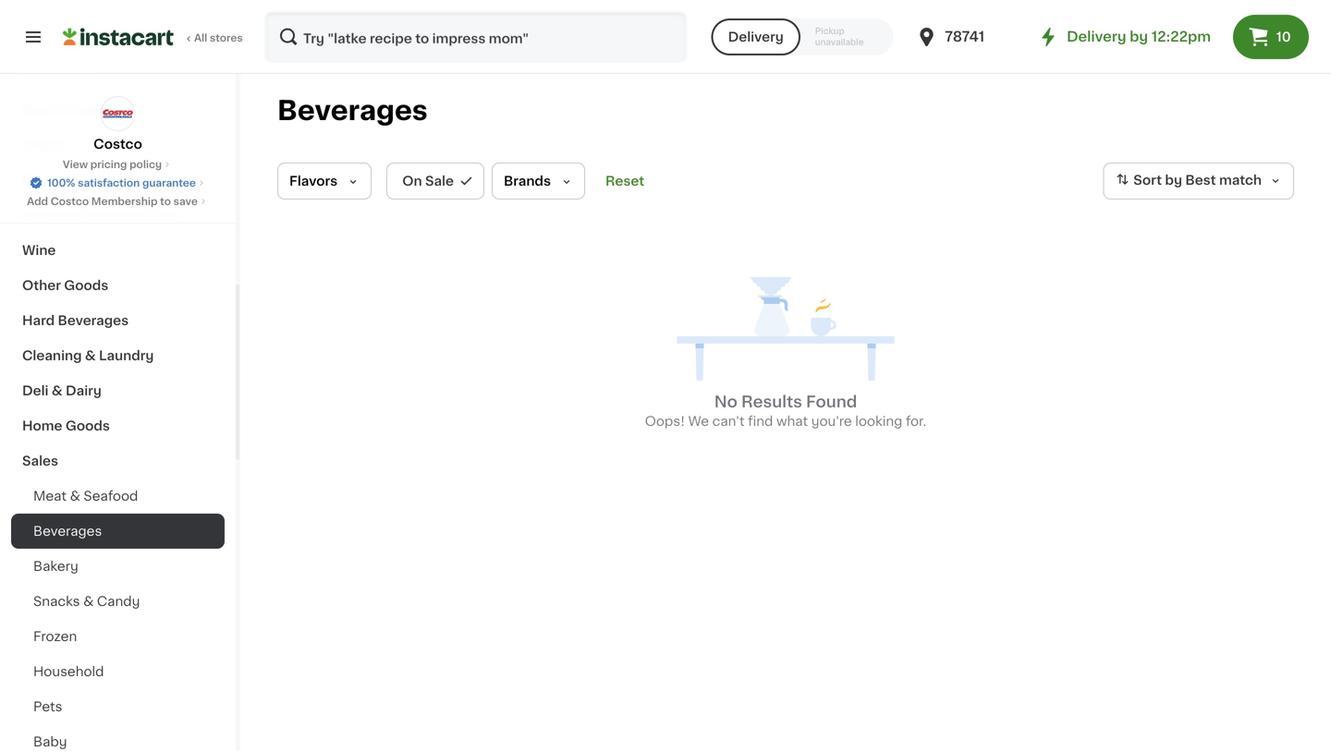 Task type: describe. For each thing, give the bounding box(es) containing it.
what
[[777, 415, 808, 428]]

policy
[[130, 160, 162, 170]]

service type group
[[712, 18, 894, 55]]

cleaning & laundry link
[[11, 338, 225, 374]]

health & personal care
[[22, 209, 177, 222]]

save
[[174, 197, 198, 207]]

liquor
[[22, 139, 65, 152]]

10
[[1277, 31, 1292, 43]]

paper goods link
[[11, 163, 225, 198]]

best
[[1186, 174, 1217, 187]]

cleaning
[[22, 350, 82, 363]]

& for cleaning
[[85, 350, 96, 363]]

add
[[27, 197, 48, 207]]

baby
[[33, 736, 67, 749]]

& for deli
[[52, 385, 62, 398]]

meat & seafood link
[[11, 479, 225, 514]]

membership
[[91, 197, 158, 207]]

pricing
[[90, 160, 127, 170]]

frozen
[[33, 631, 77, 644]]

all stores
[[194, 33, 243, 43]]

meat & seafood
[[33, 490, 138, 503]]

electronics
[[22, 68, 98, 81]]

snacks & candy link
[[11, 584, 225, 620]]

view pricing policy
[[63, 160, 162, 170]]

costco link
[[94, 96, 142, 154]]

laundry
[[99, 350, 154, 363]]

guarantee
[[142, 178, 196, 188]]

beer & cider
[[22, 104, 107, 117]]

deli
[[22, 385, 49, 398]]

paper goods
[[22, 174, 109, 187]]

reset
[[606, 175, 645, 188]]

all stores link
[[63, 11, 244, 63]]

goods for other goods
[[64, 279, 109, 292]]

paper
[[22, 174, 61, 187]]

found
[[806, 394, 858, 410]]

on sale button
[[387, 163, 485, 200]]

& for health
[[70, 209, 81, 222]]

& for meat
[[70, 490, 80, 503]]

costco logo image
[[100, 96, 135, 131]]

pets link
[[11, 690, 225, 725]]

home
[[22, 420, 62, 433]]

add costco membership to save link
[[27, 194, 209, 209]]

bakery link
[[11, 549, 225, 584]]

no results found oops! we can't find what you're looking for.
[[645, 394, 927, 428]]

we
[[689, 415, 709, 428]]

find
[[748, 415, 773, 428]]

instacart logo image
[[63, 26, 174, 48]]

cider
[[71, 104, 107, 117]]

by for delivery
[[1130, 30, 1149, 43]]

delivery for delivery by 12:22pm
[[1067, 30, 1127, 43]]

oops!
[[645, 415, 685, 428]]

wine
[[22, 244, 56, 257]]

dairy
[[66, 385, 102, 398]]

add costco membership to save
[[27, 197, 198, 207]]

home goods
[[22, 420, 110, 433]]

0 vertical spatial beverages
[[277, 98, 428, 124]]

personal
[[84, 209, 142, 222]]

meat
[[33, 490, 67, 503]]

view pricing policy link
[[63, 157, 173, 172]]

bakery
[[33, 560, 78, 573]]

delivery for delivery
[[728, 31, 784, 43]]

baby link
[[11, 725, 225, 752]]

seafood
[[84, 490, 138, 503]]

snacks
[[33, 596, 80, 609]]

sort by
[[1134, 174, 1183, 187]]

home goods link
[[11, 409, 225, 444]]

no
[[715, 394, 738, 410]]

results
[[742, 394, 803, 410]]

can't
[[713, 415, 745, 428]]

78741 button
[[916, 11, 1027, 63]]



Task type: vqa. For each thing, say whether or not it's contained in the screenshot.
"4"
no



Task type: locate. For each thing, give the bounding box(es) containing it.
0 vertical spatial costco
[[94, 138, 142, 151]]

beverages up flavors 'dropdown button'
[[277, 98, 428, 124]]

sale
[[425, 175, 454, 188]]

1 horizontal spatial costco
[[94, 138, 142, 151]]

beverages
[[277, 98, 428, 124], [58, 314, 129, 327], [33, 525, 102, 538]]

Search field
[[266, 13, 686, 61]]

goods down 'view'
[[64, 174, 109, 187]]

goods
[[64, 174, 109, 187], [64, 279, 109, 292], [66, 420, 110, 433]]

hard beverages
[[22, 314, 129, 327]]

to
[[160, 197, 171, 207]]

10 button
[[1234, 15, 1310, 59]]

beverages up the bakery
[[33, 525, 102, 538]]

Best match Sort by field
[[1104, 163, 1295, 200]]

beverages inside hard beverages link
[[58, 314, 129, 327]]

on sale
[[402, 175, 454, 188]]

& for snacks
[[83, 596, 94, 609]]

hard beverages link
[[11, 303, 225, 338]]

0 horizontal spatial by
[[1130, 30, 1149, 43]]

you're
[[812, 415, 852, 428]]

on
[[402, 175, 422, 188]]

100% satisfaction guarantee
[[47, 178, 196, 188]]

health & personal care link
[[11, 198, 225, 233]]

1 vertical spatial beverages
[[58, 314, 129, 327]]

costco up view pricing policy "link"
[[94, 138, 142, 151]]

delivery by 12:22pm
[[1067, 30, 1211, 43]]

for.
[[906, 415, 927, 428]]

sort
[[1134, 174, 1162, 187]]

by inside "field"
[[1166, 174, 1183, 187]]

other
[[22, 279, 61, 292]]

sales link
[[11, 444, 225, 479]]

liquor link
[[11, 128, 225, 163]]

goods up hard beverages
[[64, 279, 109, 292]]

1 vertical spatial goods
[[64, 279, 109, 292]]

sales
[[22, 455, 58, 468]]

2 vertical spatial beverages
[[33, 525, 102, 538]]

goods for home goods
[[66, 420, 110, 433]]

2 vertical spatial goods
[[66, 420, 110, 433]]

None search field
[[264, 11, 688, 63]]

other goods
[[22, 279, 109, 292]]

flavors
[[289, 175, 338, 188]]

costco
[[94, 138, 142, 151], [51, 197, 89, 207]]

hard
[[22, 314, 55, 327]]

satisfaction
[[78, 178, 140, 188]]

by right 'sort'
[[1166, 174, 1183, 187]]

all
[[194, 33, 207, 43]]

by
[[1130, 30, 1149, 43], [1166, 174, 1183, 187]]

stores
[[210, 33, 243, 43]]

1 vertical spatial costco
[[51, 197, 89, 207]]

0 horizontal spatial costco
[[51, 197, 89, 207]]

brands button
[[492, 163, 585, 200]]

health
[[22, 209, 67, 222]]

& for beer
[[57, 104, 68, 117]]

looking
[[856, 415, 903, 428]]

deli & dairy
[[22, 385, 102, 398]]

view
[[63, 160, 88, 170]]

beverages up cleaning & laundry
[[58, 314, 129, 327]]

other goods link
[[11, 268, 225, 303]]

household link
[[11, 655, 225, 690]]

by for sort
[[1166, 174, 1183, 187]]

goods for paper goods
[[64, 174, 109, 187]]

match
[[1220, 174, 1262, 187]]

beer
[[22, 104, 54, 117]]

cleaning & laundry
[[22, 350, 154, 363]]

costco inside add costco membership to save link
[[51, 197, 89, 207]]

&
[[57, 104, 68, 117], [70, 209, 81, 222], [85, 350, 96, 363], [52, 385, 62, 398], [70, 490, 80, 503], [83, 596, 94, 609]]

delivery inside button
[[728, 31, 784, 43]]

beer & cider link
[[11, 92, 225, 128]]

0 horizontal spatial delivery
[[728, 31, 784, 43]]

100% satisfaction guarantee button
[[29, 172, 207, 191]]

snacks & candy
[[33, 596, 140, 609]]

0 vertical spatial goods
[[64, 174, 109, 187]]

delivery button
[[712, 18, 801, 55]]

& right beer
[[57, 104, 68, 117]]

electronics link
[[11, 57, 225, 92]]

& right health
[[70, 209, 81, 222]]

delivery by 12:22pm link
[[1038, 26, 1211, 48]]

& right meat
[[70, 490, 80, 503]]

deli & dairy link
[[11, 374, 225, 409]]

beverages link
[[11, 514, 225, 549]]

by left 12:22pm
[[1130, 30, 1149, 43]]

& right deli
[[52, 385, 62, 398]]

0 vertical spatial by
[[1130, 30, 1149, 43]]

costco down 100%
[[51, 197, 89, 207]]

& up dairy
[[85, 350, 96, 363]]

100%
[[47, 178, 75, 188]]

candy
[[97, 596, 140, 609]]

& left candy
[[83, 596, 94, 609]]

reset button
[[600, 163, 650, 200]]

flavors button
[[277, 163, 372, 200]]

beverages inside beverages link
[[33, 525, 102, 538]]

wine link
[[11, 233, 225, 268]]

care
[[145, 209, 177, 222]]

78741
[[945, 30, 985, 43]]

12:22pm
[[1152, 30, 1211, 43]]

best match
[[1186, 174, 1262, 187]]

frozen link
[[11, 620, 225, 655]]

1 horizontal spatial delivery
[[1067, 30, 1127, 43]]

goods down dairy
[[66, 420, 110, 433]]

1 vertical spatial by
[[1166, 174, 1183, 187]]

1 horizontal spatial by
[[1166, 174, 1183, 187]]

pets
[[33, 701, 62, 714]]



